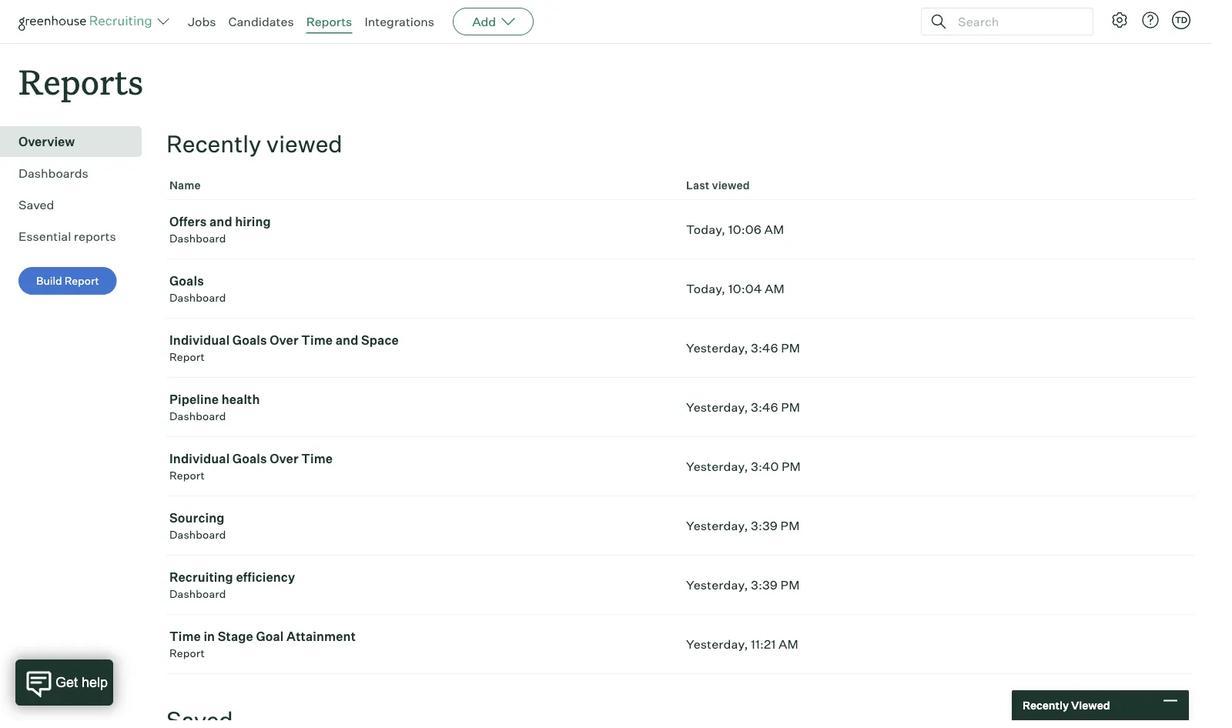 Task type: vqa. For each thing, say whether or not it's contained in the screenshot.
1st "3:39" from the bottom of the page
yes



Task type: describe. For each thing, give the bounding box(es) containing it.
last
[[686, 179, 710, 192]]

saved
[[18, 197, 54, 213]]

last viewed
[[686, 179, 750, 192]]

add button
[[453, 8, 534, 35]]

3:46 for pipeline health
[[751, 400, 778, 415]]

candidates
[[228, 14, 294, 29]]

viewed for last viewed
[[712, 179, 750, 192]]

today, 10:06 am
[[686, 222, 784, 237]]

yesterday, for sourcing
[[686, 518, 748, 534]]

Search text field
[[954, 10, 1079, 33]]

dashboard inside recruiting efficiency dashboard
[[169, 588, 226, 601]]

pipeline
[[169, 392, 219, 407]]

individual goals over time and space report
[[169, 333, 399, 364]]

health
[[221, 392, 260, 407]]

greenhouse recruiting image
[[18, 12, 157, 31]]

today, for today, 10:06 am
[[686, 222, 725, 237]]

recently viewed
[[166, 130, 343, 158]]

essential reports link
[[18, 227, 136, 246]]

time in stage goal attainment report
[[169, 629, 356, 660]]

name
[[169, 179, 201, 192]]

td
[[1175, 15, 1187, 25]]

jobs
[[188, 14, 216, 29]]

overview link
[[18, 133, 136, 151]]

pm for sourcing
[[781, 518, 800, 534]]

build report
[[36, 274, 99, 288]]

and inside offers and hiring dashboard
[[209, 214, 232, 230]]

overview
[[18, 134, 75, 150]]

report inside button
[[64, 274, 99, 288]]

sourcing dashboard
[[169, 511, 226, 542]]

yesterday, 3:46 pm for individual goals over time and space
[[686, 341, 800, 356]]

today, for today, 10:04 am
[[686, 281, 725, 297]]

report inside the time in stage goal attainment report
[[169, 647, 205, 660]]

report inside individual goals over time report
[[169, 469, 205, 483]]

goals inside goals dashboard
[[169, 274, 204, 289]]

essential reports
[[18, 229, 116, 244]]

over for and
[[270, 333, 299, 348]]

1 horizontal spatial reports
[[306, 14, 352, 29]]

goal
[[256, 629, 284, 645]]

recently viewed
[[1023, 699, 1110, 713]]

recently for recently viewed
[[1023, 699, 1069, 713]]

goals for individual goals over time
[[232, 451, 267, 467]]

am for today, 10:04 am
[[765, 281, 785, 297]]

pm for individual goals over time and space
[[781, 341, 800, 356]]

build report button
[[18, 267, 117, 295]]

individual goals over time report
[[169, 451, 333, 483]]

11:21
[[751, 637, 776, 652]]

goals for individual goals over time and space
[[232, 333, 267, 348]]

essential
[[18, 229, 71, 244]]

viewed for recently viewed
[[266, 130, 343, 158]]

4 dashboard from the top
[[169, 528, 226, 542]]

stage
[[218, 629, 253, 645]]

integrations
[[365, 14, 434, 29]]

time for individual goals over time
[[301, 451, 333, 467]]

saved link
[[18, 196, 136, 214]]

dashboard inside offers and hiring dashboard
[[169, 232, 226, 245]]

reports
[[74, 229, 116, 244]]

attainment
[[286, 629, 356, 645]]

td button
[[1172, 11, 1190, 29]]

1 vertical spatial reports
[[18, 59, 143, 104]]

10:04
[[728, 281, 762, 297]]



Task type: locate. For each thing, give the bounding box(es) containing it.
add
[[472, 14, 496, 29]]

report down in
[[169, 647, 205, 660]]

1 yesterday, from the top
[[686, 341, 748, 356]]

over inside individual goals over time and space report
[[270, 333, 299, 348]]

0 vertical spatial yesterday, 3:46 pm
[[686, 341, 800, 356]]

yesterday, 3:39 pm for efficiency
[[686, 578, 800, 593]]

yesterday, 3:46 pm for pipeline health
[[686, 400, 800, 415]]

1 vertical spatial yesterday, 3:39 pm
[[686, 578, 800, 593]]

1 vertical spatial and
[[336, 333, 358, 348]]

am for today, 10:06 am
[[764, 222, 784, 237]]

2 yesterday, from the top
[[686, 400, 748, 415]]

5 yesterday, from the top
[[686, 578, 748, 593]]

td button
[[1169, 8, 1194, 32]]

3:46 for individual goals over time and space
[[751, 341, 778, 356]]

reports down greenhouse recruiting image on the top of page
[[18, 59, 143, 104]]

1 vertical spatial over
[[270, 451, 299, 467]]

1 dashboard from the top
[[169, 232, 226, 245]]

recently left viewed
[[1023, 699, 1069, 713]]

0 vertical spatial am
[[764, 222, 784, 237]]

yesterday, 11:21 am
[[686, 637, 798, 652]]

pm
[[781, 341, 800, 356], [781, 400, 800, 415], [782, 459, 801, 474], [781, 518, 800, 534], [781, 578, 800, 593]]

today,
[[686, 222, 725, 237], [686, 281, 725, 297]]

recently
[[166, 130, 261, 158], [1023, 699, 1069, 713]]

2 dashboard from the top
[[169, 291, 226, 305]]

build
[[36, 274, 62, 288]]

recently up name
[[166, 130, 261, 158]]

and left hiring
[[209, 214, 232, 230]]

goals down offers
[[169, 274, 204, 289]]

yesterday, 3:40 pm
[[686, 459, 801, 474]]

3:39 down 3:40
[[751, 518, 778, 534]]

time for individual goals over time and space
[[301, 333, 333, 348]]

2 vertical spatial am
[[779, 637, 798, 652]]

0 vertical spatial goals
[[169, 274, 204, 289]]

1 horizontal spatial viewed
[[712, 179, 750, 192]]

yesterday, for recruiting efficiency
[[686, 578, 748, 593]]

yesterday, 3:46 pm down 10:04
[[686, 341, 800, 356]]

recently for recently viewed
[[166, 130, 261, 158]]

today, left 10:04
[[686, 281, 725, 297]]

1 vertical spatial yesterday, 3:46 pm
[[686, 400, 800, 415]]

3:39 for efficiency
[[751, 578, 778, 593]]

0 horizontal spatial recently
[[166, 130, 261, 158]]

2 yesterday, 3:39 pm from the top
[[686, 578, 800, 593]]

1 vertical spatial am
[[765, 281, 785, 297]]

individual
[[169, 333, 230, 348], [169, 451, 230, 467]]

1 vertical spatial 3:46
[[751, 400, 778, 415]]

am for yesterday, 11:21 am
[[779, 637, 798, 652]]

yesterday, for time in stage goal attainment
[[686, 637, 748, 652]]

dashboard down offers and hiring dashboard
[[169, 291, 226, 305]]

1 yesterday, 3:46 pm from the top
[[686, 341, 800, 356]]

3:40
[[751, 459, 779, 474]]

space
[[361, 333, 399, 348]]

yesterday, for individual goals over time
[[686, 459, 748, 474]]

6 yesterday, from the top
[[686, 637, 748, 652]]

goals up health
[[232, 333, 267, 348]]

10:06
[[728, 222, 761, 237]]

pm for individual goals over time
[[782, 459, 801, 474]]

2 today, from the top
[[686, 281, 725, 297]]

efficiency
[[236, 570, 295, 585]]

am right 10:06
[[764, 222, 784, 237]]

1 vertical spatial viewed
[[712, 179, 750, 192]]

over inside individual goals over time report
[[270, 451, 299, 467]]

0 horizontal spatial reports
[[18, 59, 143, 104]]

goals inside individual goals over time and space report
[[232, 333, 267, 348]]

2 vertical spatial time
[[169, 629, 201, 645]]

dashboard down recruiting
[[169, 588, 226, 601]]

3 yesterday, from the top
[[686, 459, 748, 474]]

individual for individual goals over time
[[169, 451, 230, 467]]

and inside individual goals over time and space report
[[336, 333, 358, 348]]

yesterday, for pipeline health
[[686, 400, 748, 415]]

pm for recruiting efficiency
[[781, 578, 800, 593]]

1 vertical spatial 3:39
[[751, 578, 778, 593]]

1 yesterday, 3:39 pm from the top
[[686, 518, 800, 534]]

over
[[270, 333, 299, 348], [270, 451, 299, 467]]

1 vertical spatial recently
[[1023, 699, 1069, 713]]

3:46
[[751, 341, 778, 356], [751, 400, 778, 415]]

dashboard down offers
[[169, 232, 226, 245]]

0 vertical spatial over
[[270, 333, 299, 348]]

2 3:39 from the top
[[751, 578, 778, 593]]

time inside the time in stage goal attainment report
[[169, 629, 201, 645]]

2 yesterday, 3:46 pm from the top
[[686, 400, 800, 415]]

pipeline health dashboard
[[169, 392, 260, 423]]

2 3:46 from the top
[[751, 400, 778, 415]]

yesterday,
[[686, 341, 748, 356], [686, 400, 748, 415], [686, 459, 748, 474], [686, 518, 748, 534], [686, 578, 748, 593], [686, 637, 748, 652]]

reports right candidates link at the top of page
[[306, 14, 352, 29]]

0 vertical spatial individual
[[169, 333, 230, 348]]

0 vertical spatial and
[[209, 214, 232, 230]]

1 vertical spatial today,
[[686, 281, 725, 297]]

reports
[[306, 14, 352, 29], [18, 59, 143, 104]]

am
[[764, 222, 784, 237], [765, 281, 785, 297], [779, 637, 798, 652]]

recruiting efficiency dashboard
[[169, 570, 295, 601]]

yesterday, 3:39 pm for dashboard
[[686, 518, 800, 534]]

today, 10:04 am
[[686, 281, 785, 297]]

dashboard down 'pipeline'
[[169, 410, 226, 423]]

0 horizontal spatial and
[[209, 214, 232, 230]]

in
[[204, 629, 215, 645]]

yesterday, up yesterday, 3:40 pm
[[686, 400, 748, 415]]

0 vertical spatial 3:46
[[751, 341, 778, 356]]

0 vertical spatial time
[[301, 333, 333, 348]]

3:39 for dashboard
[[751, 518, 778, 534]]

1 3:39 from the top
[[751, 518, 778, 534]]

yesterday, 3:39 pm up yesterday, 11:21 am
[[686, 578, 800, 593]]

jobs link
[[188, 14, 216, 29]]

yesterday, 3:39 pm
[[686, 518, 800, 534], [686, 578, 800, 593]]

dashboards link
[[18, 164, 136, 183]]

goals inside individual goals over time report
[[232, 451, 267, 467]]

individual down the pipeline health dashboard at the bottom
[[169, 451, 230, 467]]

4 yesterday, from the top
[[686, 518, 748, 534]]

yesterday, left 3:40
[[686, 459, 748, 474]]

yesterday, down yesterday, 3:40 pm
[[686, 518, 748, 534]]

yesterday, up yesterday, 11:21 am
[[686, 578, 748, 593]]

0 vertical spatial recently
[[166, 130, 261, 158]]

0 vertical spatial yesterday, 3:39 pm
[[686, 518, 800, 534]]

yesterday, down today, 10:04 am
[[686, 341, 748, 356]]

goals dashboard
[[169, 274, 226, 305]]

1 vertical spatial goals
[[232, 333, 267, 348]]

individual inside individual goals over time report
[[169, 451, 230, 467]]

1 today, from the top
[[686, 222, 725, 237]]

individual for individual goals over time and space
[[169, 333, 230, 348]]

am right 10:04
[[765, 281, 785, 297]]

1 vertical spatial individual
[[169, 451, 230, 467]]

0 vertical spatial reports
[[306, 14, 352, 29]]

hiring
[[235, 214, 271, 230]]

individual inside individual goals over time and space report
[[169, 333, 230, 348]]

pm for pipeline health
[[781, 400, 800, 415]]

yesterday, 3:46 pm
[[686, 341, 800, 356], [686, 400, 800, 415]]

over for report
[[270, 451, 299, 467]]

am right 11:21
[[779, 637, 798, 652]]

1 individual from the top
[[169, 333, 230, 348]]

3:46 up 3:40
[[751, 400, 778, 415]]

dashboard down sourcing
[[169, 528, 226, 542]]

report right build
[[64, 274, 99, 288]]

3:46 down 10:04
[[751, 341, 778, 356]]

configure image
[[1110, 11, 1129, 29]]

1 vertical spatial time
[[301, 451, 333, 467]]

0 vertical spatial today,
[[686, 222, 725, 237]]

1 horizontal spatial and
[[336, 333, 358, 348]]

2 over from the top
[[270, 451, 299, 467]]

time
[[301, 333, 333, 348], [301, 451, 333, 467], [169, 629, 201, 645]]

yesterday, 3:39 pm down yesterday, 3:40 pm
[[686, 518, 800, 534]]

0 vertical spatial 3:39
[[751, 518, 778, 534]]

offers
[[169, 214, 207, 230]]

dashboard inside the pipeline health dashboard
[[169, 410, 226, 423]]

today, left 10:06
[[686, 222, 725, 237]]

0 horizontal spatial viewed
[[266, 130, 343, 158]]

integrations link
[[365, 14, 434, 29]]

candidates link
[[228, 14, 294, 29]]

and left space
[[336, 333, 358, 348]]

goals
[[169, 274, 204, 289], [232, 333, 267, 348], [232, 451, 267, 467]]

sourcing
[[169, 511, 225, 526]]

individual down goals dashboard
[[169, 333, 230, 348]]

5 dashboard from the top
[[169, 588, 226, 601]]

2 vertical spatial goals
[[232, 451, 267, 467]]

1 over from the top
[[270, 333, 299, 348]]

viewed
[[266, 130, 343, 158], [712, 179, 750, 192]]

3:39
[[751, 518, 778, 534], [751, 578, 778, 593]]

time inside individual goals over time and space report
[[301, 333, 333, 348]]

time inside individual goals over time report
[[301, 451, 333, 467]]

goals down health
[[232, 451, 267, 467]]

offers and hiring dashboard
[[169, 214, 271, 245]]

recruiting
[[169, 570, 233, 585]]

viewed
[[1071, 699, 1110, 713]]

1 3:46 from the top
[[751, 341, 778, 356]]

yesterday, for individual goals over time and space
[[686, 341, 748, 356]]

report inside individual goals over time and space report
[[169, 351, 205, 364]]

3 dashboard from the top
[[169, 410, 226, 423]]

3:39 up 11:21
[[751, 578, 778, 593]]

report up sourcing
[[169, 469, 205, 483]]

yesterday, 3:46 pm up yesterday, 3:40 pm
[[686, 400, 800, 415]]

dashboard
[[169, 232, 226, 245], [169, 291, 226, 305], [169, 410, 226, 423], [169, 528, 226, 542], [169, 588, 226, 601]]

report up 'pipeline'
[[169, 351, 205, 364]]

0 vertical spatial viewed
[[266, 130, 343, 158]]

reports link
[[306, 14, 352, 29]]

and
[[209, 214, 232, 230], [336, 333, 358, 348]]

report
[[64, 274, 99, 288], [169, 351, 205, 364], [169, 469, 205, 483], [169, 647, 205, 660]]

dashboards
[[18, 166, 88, 181]]

yesterday, left 11:21
[[686, 637, 748, 652]]

1 horizontal spatial recently
[[1023, 699, 1069, 713]]

2 individual from the top
[[169, 451, 230, 467]]



